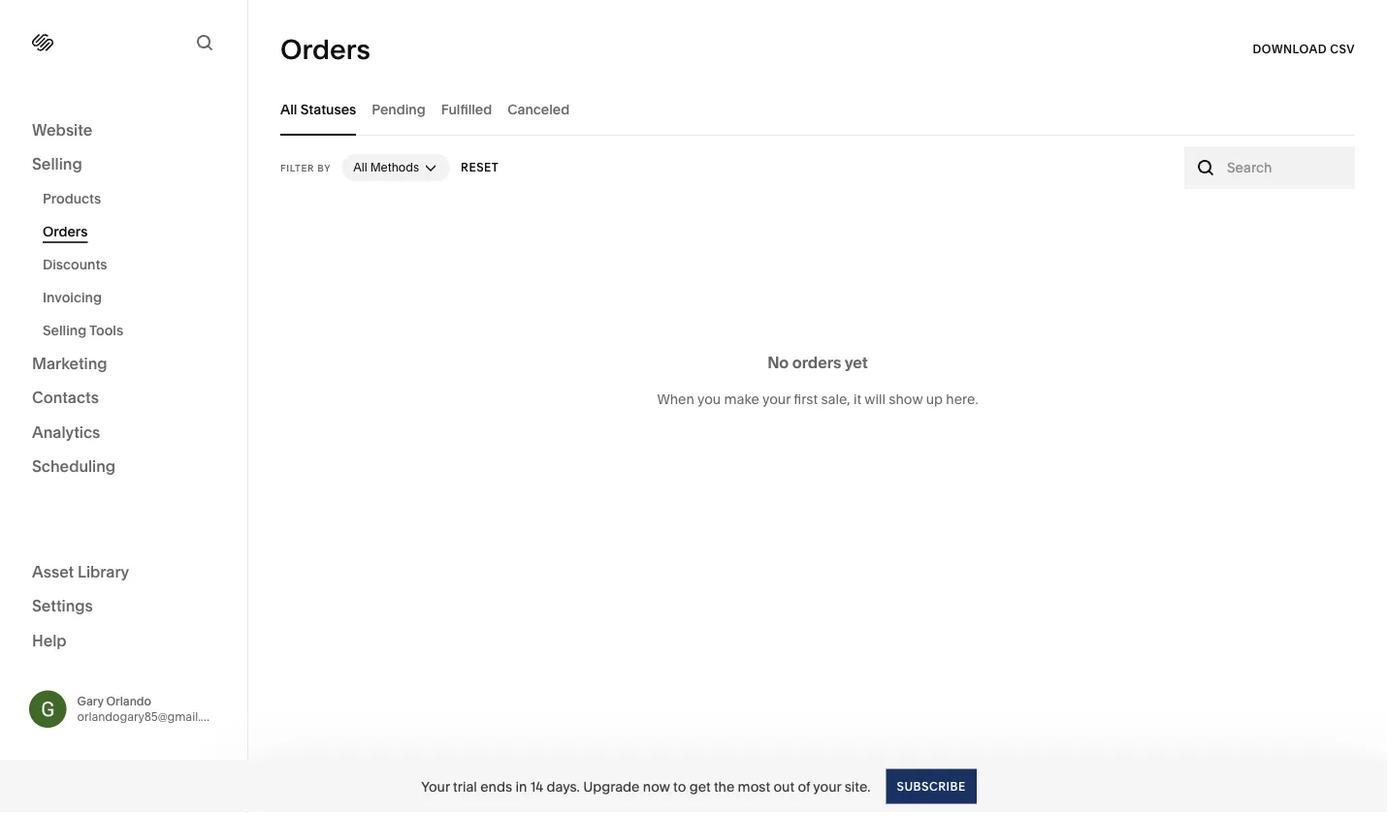 Task type: locate. For each thing, give the bounding box(es) containing it.
selling for selling
[[32, 155, 82, 174]]

canceled
[[508, 101, 570, 117]]

download csv
[[1253, 42, 1355, 56]]

to
[[673, 779, 686, 795]]

orlando
[[106, 695, 151, 709]]

0 horizontal spatial all
[[280, 101, 297, 117]]

discounts
[[43, 257, 107, 273]]

selling inside selling link
[[32, 155, 82, 174]]

statuses
[[300, 101, 356, 117]]

orders down products on the top left
[[43, 224, 88, 240]]

download csv button
[[1253, 32, 1355, 67]]

pending
[[372, 101, 426, 117]]

your right "of"
[[813, 779, 841, 795]]

subscribe button
[[886, 770, 977, 805]]

selling up marketing
[[43, 323, 87, 339]]

days.
[[547, 779, 580, 795]]

orders
[[280, 33, 370, 66], [43, 224, 88, 240]]

by
[[317, 162, 331, 174]]

fulfilled button
[[441, 82, 492, 136]]

the
[[714, 779, 735, 795]]

all for all statuses
[[280, 101, 297, 117]]

upgrade
[[583, 779, 640, 795]]

products
[[43, 191, 101, 207]]

your left the first at the right of the page
[[762, 391, 791, 408]]

help link
[[32, 631, 67, 652]]

your
[[762, 391, 791, 408], [813, 779, 841, 795]]

site.
[[845, 779, 871, 795]]

reset button
[[461, 150, 499, 185]]

no orders yet
[[767, 353, 868, 372]]

selling down website
[[32, 155, 82, 174]]

all statuses button
[[280, 82, 356, 136]]

0 horizontal spatial your
[[762, 391, 791, 408]]

tab list
[[280, 82, 1355, 136]]

contacts link
[[32, 388, 215, 410]]

tools
[[89, 323, 123, 339]]

out
[[774, 779, 795, 795]]

here.
[[946, 391, 978, 408]]

your
[[421, 779, 450, 795]]

settings
[[32, 597, 93, 616]]

selling inside selling tools link
[[43, 323, 87, 339]]

filter by
[[280, 162, 331, 174]]

all left the statuses
[[280, 101, 297, 117]]

download
[[1253, 42, 1327, 56]]

0 vertical spatial all
[[280, 101, 297, 117]]

0 vertical spatial selling
[[32, 155, 82, 174]]

1 vertical spatial selling
[[43, 323, 87, 339]]

website
[[32, 120, 93, 139]]

selling for selling tools
[[43, 323, 87, 339]]

all
[[280, 101, 297, 117], [353, 161, 367, 175]]

show
[[889, 391, 923, 408]]

1 horizontal spatial orders
[[280, 33, 370, 66]]

make
[[724, 391, 759, 408]]

1 vertical spatial your
[[813, 779, 841, 795]]

it
[[854, 391, 862, 408]]

analytics link
[[32, 422, 215, 445]]

ends
[[480, 779, 512, 795]]

gary
[[77, 695, 103, 709]]

products link
[[43, 182, 226, 215]]

when
[[657, 391, 694, 408]]

of
[[798, 779, 810, 795]]

selling
[[32, 155, 82, 174], [43, 323, 87, 339]]

all left methods
[[353, 161, 367, 175]]

orders up the statuses
[[280, 33, 370, 66]]

1 horizontal spatial your
[[813, 779, 841, 795]]

orlandogary85@gmail.com
[[77, 710, 225, 724]]

0 horizontal spatial orders
[[43, 224, 88, 240]]

1 horizontal spatial all
[[353, 161, 367, 175]]

1 vertical spatial all
[[353, 161, 367, 175]]



Task type: vqa. For each thing, say whether or not it's contained in the screenshot.
the bottom ENGAGEMENT
no



Task type: describe. For each thing, give the bounding box(es) containing it.
library
[[78, 563, 129, 582]]

subscribe
[[897, 780, 966, 794]]

14
[[530, 779, 543, 795]]

tab list containing all statuses
[[280, 82, 1355, 136]]

1 vertical spatial orders
[[43, 224, 88, 240]]

pending button
[[372, 82, 426, 136]]

asset library link
[[32, 562, 215, 584]]

will
[[865, 391, 886, 408]]

in
[[516, 779, 527, 795]]

website link
[[32, 119, 215, 142]]

asset
[[32, 563, 74, 582]]

orders
[[792, 353, 842, 372]]

help
[[32, 632, 67, 650]]

fulfilled
[[441, 101, 492, 117]]

0 vertical spatial your
[[762, 391, 791, 408]]

analytics
[[32, 423, 100, 442]]

sale,
[[821, 391, 850, 408]]

settings link
[[32, 596, 215, 619]]

reset
[[461, 161, 499, 175]]

marketing
[[32, 354, 107, 373]]

now
[[643, 779, 670, 795]]

up
[[926, 391, 943, 408]]

trial
[[453, 779, 477, 795]]

invoicing link
[[43, 281, 226, 314]]

scheduling
[[32, 457, 116, 476]]

all methods
[[353, 161, 419, 175]]

when you make your first sale, it will show up here.
[[657, 391, 978, 408]]

yet
[[845, 353, 868, 372]]

invoicing
[[43, 290, 102, 306]]

discounts link
[[43, 248, 226, 281]]

asset library
[[32, 563, 129, 582]]

your trial ends in 14 days. upgrade now to get the most out of your site.
[[421, 779, 871, 795]]

methods
[[370, 161, 419, 175]]

no
[[767, 353, 789, 372]]

gary orlando orlandogary85@gmail.com
[[77, 695, 225, 724]]

first
[[794, 391, 818, 408]]

all methods button
[[342, 154, 450, 181]]

contacts
[[32, 389, 99, 407]]

selling link
[[32, 154, 215, 177]]

all for all methods
[[353, 161, 367, 175]]

selling tools
[[43, 323, 123, 339]]

marketing link
[[32, 353, 215, 376]]

csv
[[1330, 42, 1355, 56]]

orders link
[[43, 215, 226, 248]]

scheduling link
[[32, 456, 215, 479]]

Search field
[[1227, 157, 1345, 178]]

filter
[[280, 162, 315, 174]]

get
[[689, 779, 711, 795]]

0 vertical spatial orders
[[280, 33, 370, 66]]

most
[[738, 779, 770, 795]]

selling tools link
[[43, 314, 226, 347]]

you
[[697, 391, 721, 408]]

canceled button
[[508, 82, 570, 136]]

all statuses
[[280, 101, 356, 117]]



